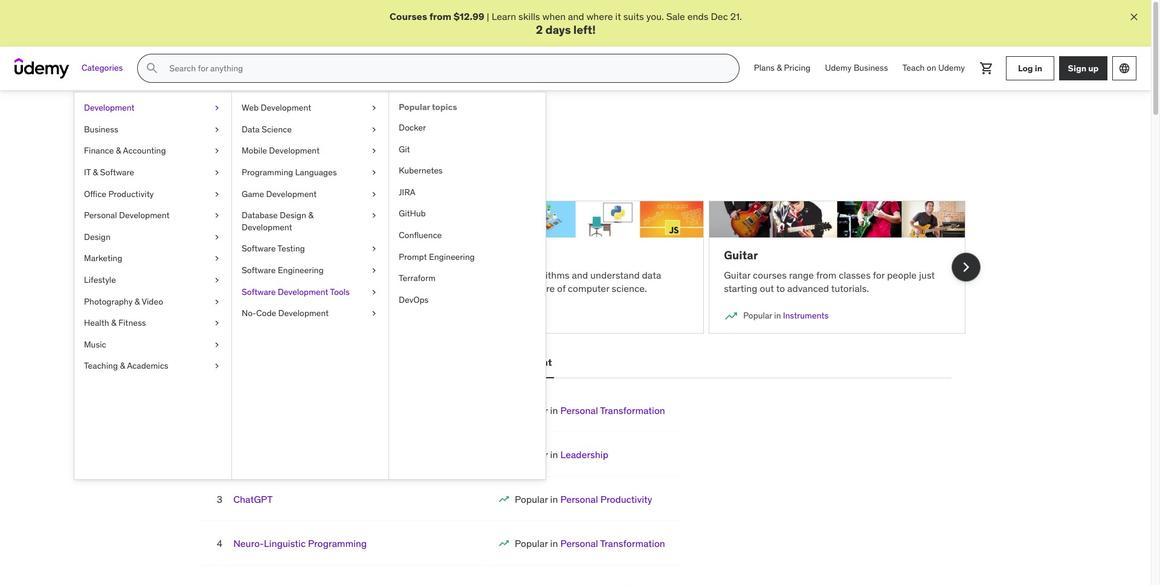 Task type: describe. For each thing, give the bounding box(es) containing it.
for
[[873, 269, 885, 281]]

prompt engineering
[[399, 251, 475, 262]]

categories button
[[74, 54, 130, 83]]

2 udemy from the left
[[939, 63, 965, 73]]

in for leadership link
[[550, 449, 558, 461]]

in for personal productivity link
[[550, 493, 558, 505]]

udemy business link
[[818, 54, 896, 83]]

0 vertical spatial productivity
[[108, 188, 154, 199]]

build
[[500, 269, 521, 281]]

2
[[536, 23, 543, 37]]

development for personal development link
[[119, 210, 170, 221]]

leadership link
[[561, 449, 609, 461]]

lifestyle
[[84, 274, 116, 285]]

database design & development
[[242, 210, 314, 233]]

personal for 5th cell from the bottom of the page
[[561, 404, 598, 416]]

confluence
[[399, 230, 442, 241]]

mobile
[[242, 145, 267, 156]]

engineering for prompt engineering
[[429, 251, 475, 262]]

no-
[[242, 308, 256, 319]]

chatgpt link
[[233, 493, 273, 505]]

guitar courses range from classes for people just starting out to advanced tutorials.
[[724, 269, 935, 294]]

|
[[487, 10, 490, 22]]

xsmall image for music
[[212, 339, 222, 351]]

xsmall image for marketing
[[212, 253, 222, 265]]

popular topics
[[399, 102, 457, 113]]

& inside 'carousel' "element"
[[280, 310, 285, 321]]

git link
[[389, 139, 546, 160]]

office productivity link
[[74, 184, 232, 205]]

ends
[[688, 10, 709, 22]]

starting
[[724, 282, 758, 294]]

to inside learn to build algorithms and understand data structures at the core of computer science.
[[489, 269, 498, 281]]

it & software link
[[74, 162, 232, 184]]

dec
[[711, 10, 728, 22]]

xsmall image for office productivity
[[212, 188, 222, 200]]

popular in data & analytics
[[220, 310, 321, 321]]

business link
[[74, 119, 232, 140]]

the
[[519, 282, 534, 294]]

prompt engineering link
[[389, 246, 546, 268]]

1 cell from the top
[[515, 404, 666, 416]]

teaching & academics
[[84, 360, 168, 371]]

computer
[[568, 282, 610, 294]]

close image
[[1129, 11, 1141, 23]]

xsmall image for photography & video
[[212, 296, 222, 308]]

when
[[543, 10, 566, 22]]

health & fitness link
[[74, 313, 232, 334]]

range
[[789, 269, 814, 281]]

popular in image for popular in data & analytics
[[200, 309, 215, 323]]

neuro-linguistic programming link
[[233, 538, 367, 550]]

and inside learn to build algorithms and understand data structures at the core of computer science.
[[572, 269, 588, 281]]

it & software
[[84, 167, 134, 178]]

learn
[[200, 282, 222, 294]]

in for instruments 'link'
[[775, 310, 781, 321]]

0 horizontal spatial skills
[[435, 154, 457, 166]]

up
[[1089, 63, 1099, 74]]

0 horizontal spatial design
[[84, 231, 111, 242]]

xsmall image for game development
[[369, 188, 379, 200]]

xsmall image for software development tools
[[369, 286, 379, 298]]

skills inside courses from $12.99 | learn skills when and where it suits you. sale ends dec 21. 2 days left!
[[519, 10, 540, 22]]

no-code development link
[[232, 303, 389, 324]]

guitar for guitar
[[724, 248, 758, 262]]

machine
[[200, 248, 247, 262]]

xsmall image for software engineering
[[369, 265, 379, 277]]

in right "log" at the right of the page
[[1035, 63, 1043, 74]]

neuro-
[[233, 538, 264, 550]]

at
[[509, 282, 517, 294]]

accounting
[[123, 145, 166, 156]]

design inside database design & development
[[280, 210, 306, 221]]

transformation for personal transformation link corresponding to 5th cell from the bottom of the page
[[600, 404, 666, 416]]

engineering for software engineering
[[278, 265, 324, 276]]

pricing
[[784, 63, 811, 73]]

xsmall image for no-code development
[[369, 308, 379, 320]]

probability
[[264, 269, 309, 281]]

xsmall image for mobile development
[[369, 145, 379, 157]]

bestselling button
[[200, 348, 257, 377]]

something
[[212, 154, 258, 166]]

software up office productivity
[[100, 167, 134, 178]]

xsmall image for development
[[212, 102, 222, 114]]

statistical
[[220, 269, 261, 281]]

popular in image for popular in personal productivity
[[498, 493, 510, 505]]

software development tools element
[[389, 93, 546, 480]]

learn inside courses from $12.99 | learn skills when and where it suits you. sale ends dec 21. 2 days left!
[[492, 10, 516, 22]]

existing
[[399, 154, 433, 166]]

photography
[[84, 296, 133, 307]]

data science
[[242, 124, 292, 135]]

popular in image
[[724, 309, 739, 323]]

finance
[[84, 145, 114, 156]]

people
[[888, 269, 917, 281]]

plans & pricing link
[[747, 54, 818, 83]]

and inside courses from $12.99 | learn skills when and where it suits you. sale ends dec 21. 2 days left!
[[568, 10, 584, 22]]

academics
[[127, 360, 168, 371]]

xsmall image for personal development
[[212, 210, 222, 222]]

learn for algorithms
[[462, 269, 487, 281]]

courses
[[753, 269, 787, 281]]

xsmall image for business
[[212, 124, 222, 136]]

xsmall image for database design & development
[[369, 210, 379, 222]]

docker
[[399, 122, 426, 133]]

mobile development
[[242, 145, 320, 156]]

1 vertical spatial and
[[247, 119, 274, 138]]

how
[[398, 269, 416, 281]]

jira
[[399, 187, 416, 198]]

classes
[[839, 269, 871, 281]]

design link
[[74, 227, 232, 248]]

1 vertical spatial topics
[[343, 119, 387, 138]]

new
[[310, 154, 328, 166]]

next image
[[957, 258, 976, 277]]

popular inside software development tools element
[[399, 102, 430, 113]]

shopping cart with 0 items image
[[980, 61, 994, 76]]

0 vertical spatial programming
[[242, 167, 293, 178]]

it
[[84, 167, 91, 178]]

in for data & analytics link
[[251, 310, 257, 321]]

data inside 'carousel' "element"
[[260, 310, 277, 321]]

from inside 'use statistical probability to teach computers how to learn from data.'
[[224, 282, 245, 294]]

web
[[242, 102, 259, 113]]

xsmall image for web development
[[369, 102, 379, 114]]

& for pricing
[[777, 63, 782, 73]]

personal development button
[[446, 348, 555, 377]]

udemy business
[[825, 63, 888, 73]]

game development link
[[232, 184, 389, 205]]

software development tools link
[[232, 281, 389, 303]]

personal development link
[[74, 205, 232, 227]]

music link
[[74, 334, 232, 356]]

game
[[242, 188, 264, 199]]

devops
[[399, 294, 429, 305]]

database design & development link
[[232, 205, 389, 238]]

no-code development
[[242, 308, 329, 319]]

neuro-linguistic programming
[[233, 538, 367, 550]]

1 udemy from the left
[[825, 63, 852, 73]]

& for fitness
[[111, 317, 116, 328]]

5 cell from the top
[[515, 582, 666, 585]]

game development
[[242, 188, 317, 199]]



Task type: locate. For each thing, give the bounding box(es) containing it.
in down "popular in leadership"
[[550, 493, 558, 505]]

1 vertical spatial popular in personal transformation
[[515, 538, 666, 550]]

1 vertical spatial popular in image
[[498, 493, 510, 505]]

0 horizontal spatial from
[[224, 282, 245, 294]]

xsmall image for software testing
[[369, 243, 379, 255]]

development inside database design & development
[[242, 222, 292, 233]]

xsmall image for lifestyle
[[212, 274, 222, 286]]

popular in personal transformation down popular in personal productivity at the bottom
[[515, 538, 666, 550]]

engineering up software development tools
[[278, 265, 324, 276]]

xsmall image inside web development link
[[369, 102, 379, 114]]

completely
[[260, 154, 308, 166]]

xsmall image inside no-code development link
[[369, 308, 379, 320]]

1 personal transformation link from the top
[[561, 404, 666, 416]]

learn for popular and trending topics
[[185, 154, 210, 166]]

& inside the health & fitness link
[[111, 317, 116, 328]]

&
[[777, 63, 782, 73], [116, 145, 121, 156], [93, 167, 98, 178], [308, 210, 314, 221], [135, 296, 140, 307], [280, 310, 285, 321], [111, 317, 116, 328], [120, 360, 125, 371]]

kubernetes
[[399, 165, 443, 176]]

$12.99
[[454, 10, 485, 22]]

1 vertical spatial learn
[[185, 154, 210, 166]]

photography & video
[[84, 296, 163, 307]]

1 vertical spatial productivity
[[601, 493, 653, 505]]

popular
[[399, 102, 430, 113], [185, 119, 244, 138], [220, 310, 249, 321], [744, 310, 773, 321], [515, 404, 548, 416], [515, 449, 548, 461], [515, 493, 548, 505], [515, 538, 548, 550]]

finance & accounting
[[84, 145, 166, 156]]

terraform link
[[389, 268, 546, 289]]

popular in personal transformation up leadership
[[515, 404, 666, 416]]

on
[[927, 63, 937, 73]]

teach on udemy link
[[896, 54, 973, 83]]

xsmall image inside game development link
[[369, 188, 379, 200]]

0 horizontal spatial programming
[[242, 167, 293, 178]]

1 horizontal spatial from
[[430, 10, 452, 22]]

business up finance
[[84, 124, 118, 135]]

0 horizontal spatial productivity
[[108, 188, 154, 199]]

guitar for guitar courses range from classes for people just starting out to advanced tutorials.
[[724, 269, 751, 281]]

transformation for personal transformation link associated with fourth cell from the top
[[600, 538, 666, 550]]

1 horizontal spatial productivity
[[601, 493, 653, 505]]

design down game development
[[280, 210, 306, 221]]

guitar
[[724, 248, 758, 262], [724, 269, 751, 281]]

0 vertical spatial popular in image
[[200, 309, 215, 323]]

topics inside software development tools element
[[432, 102, 457, 113]]

0 vertical spatial guitar
[[724, 248, 758, 262]]

2 cell from the top
[[515, 449, 609, 461]]

instruments
[[783, 310, 829, 321]]

xsmall image inside data science link
[[369, 124, 379, 136]]

& inside the plans & pricing link
[[777, 63, 782, 73]]

kubernetes link
[[389, 160, 546, 182]]

xsmall image inside lifestyle link
[[212, 274, 222, 286]]

engineering inside prompt engineering link
[[429, 251, 475, 262]]

3 cell from the top
[[515, 493, 653, 505]]

& for academics
[[120, 360, 125, 371]]

& inside teaching & academics 'link'
[[120, 360, 125, 371]]

xsmall image for finance & accounting
[[212, 145, 222, 157]]

0 vertical spatial from
[[430, 10, 452, 22]]

xsmall image for it & software
[[212, 167, 222, 179]]

health & fitness
[[84, 317, 146, 328]]

& right finance
[[116, 145, 121, 156]]

& right health at the bottom of the page
[[111, 317, 116, 328]]

1 vertical spatial programming
[[308, 538, 367, 550]]

business left "teach"
[[854, 63, 888, 73]]

in left leadership
[[550, 449, 558, 461]]

2 horizontal spatial learn
[[492, 10, 516, 22]]

personal development
[[84, 210, 170, 221], [448, 356, 552, 368]]

0 horizontal spatial business
[[84, 124, 118, 135]]

xsmall image inside the health & fitness link
[[212, 317, 222, 329]]

xsmall image inside database design & development link
[[369, 210, 379, 222]]

3
[[217, 493, 223, 505]]

in down popular in personal productivity at the bottom
[[550, 538, 558, 550]]

personal inside button
[[448, 356, 488, 368]]

1 horizontal spatial udemy
[[939, 63, 965, 73]]

and up left!
[[568, 10, 584, 22]]

2 popular in personal transformation from the top
[[515, 538, 666, 550]]

xsmall image inside mobile development 'link'
[[369, 145, 379, 157]]

office productivity
[[84, 188, 154, 199]]

it
[[616, 10, 621, 22]]

personal development for personal development link
[[84, 210, 170, 221]]

in down data.
[[251, 310, 257, 321]]

1 vertical spatial from
[[817, 269, 837, 281]]

4 cell from the top
[[515, 538, 666, 550]]

personal development inside button
[[448, 356, 552, 368]]

from left the $12.99
[[430, 10, 452, 22]]

teach
[[903, 63, 925, 73]]

to right how
[[418, 269, 427, 281]]

software engineering
[[242, 265, 324, 276]]

popular in image inside 'carousel' "element"
[[200, 309, 215, 323]]

Search for anything text field
[[167, 58, 725, 79]]

personal for 3rd cell from the bottom
[[561, 493, 598, 505]]

& right teaching
[[120, 360, 125, 371]]

& inside database design & development
[[308, 210, 314, 221]]

learn right '|'
[[492, 10, 516, 22]]

xsmall image
[[369, 102, 379, 114], [212, 145, 222, 157], [369, 188, 379, 200], [212, 210, 222, 222], [369, 210, 379, 222], [212, 231, 222, 243], [212, 253, 222, 265], [212, 274, 222, 286], [212, 296, 222, 308], [212, 317, 222, 329], [212, 339, 222, 351]]

out
[[760, 282, 774, 294]]

2 horizontal spatial from
[[817, 269, 837, 281]]

xsmall image for design
[[212, 231, 222, 243]]

teaching
[[84, 360, 118, 371]]

0 vertical spatial skills
[[519, 10, 540, 22]]

of
[[557, 282, 566, 294]]

data.
[[247, 282, 269, 294]]

plans & pricing
[[754, 63, 811, 73]]

mobile development link
[[232, 140, 389, 162]]

categories
[[82, 63, 123, 73]]

and up mobile
[[247, 119, 274, 138]]

0 vertical spatial personal development
[[84, 210, 170, 221]]

2 personal transformation link from the top
[[561, 538, 666, 550]]

& down game development link
[[308, 210, 314, 221]]

popular and trending topics
[[185, 119, 387, 138]]

xsmall image for data science
[[369, 124, 379, 136]]

xsmall image for programming languages
[[369, 167, 379, 179]]

1 horizontal spatial business
[[854, 63, 888, 73]]

1 horizontal spatial programming
[[308, 538, 367, 550]]

from down the "statistical" on the left top
[[224, 282, 245, 294]]

development link
[[74, 97, 232, 119]]

popular in image for popular in personal transformation
[[498, 538, 510, 550]]

data right no-
[[260, 310, 277, 321]]

1 vertical spatial business
[[84, 124, 118, 135]]

in left instruments 'link'
[[775, 310, 781, 321]]

business inside "udemy business" link
[[854, 63, 888, 73]]

development for software development tools link at the left
[[278, 286, 328, 297]]

2 guitar from the top
[[724, 269, 751, 281]]

xsmall image inside software development tools link
[[369, 286, 379, 298]]

prompt
[[399, 251, 427, 262]]

0 vertical spatial transformation
[[600, 404, 666, 416]]

skills right existing
[[435, 154, 457, 166]]

0 vertical spatial personal transformation link
[[561, 404, 666, 416]]

github link
[[389, 203, 546, 225]]

0 vertical spatial design
[[280, 210, 306, 221]]

core
[[536, 282, 555, 294]]

1 vertical spatial data
[[260, 310, 277, 321]]

development for web development link
[[261, 102, 311, 113]]

skills up 2
[[519, 10, 540, 22]]

xsmall image inside development link
[[212, 102, 222, 114]]

web development link
[[232, 97, 389, 119]]

development inside button
[[490, 356, 552, 368]]

xsmall image inside finance & accounting 'link'
[[212, 145, 222, 157]]

1 horizontal spatial learn
[[462, 269, 487, 281]]

xsmall image inside it & software link
[[212, 167, 222, 179]]

personal productivity link
[[561, 493, 653, 505]]

& inside it & software link
[[93, 167, 98, 178]]

git
[[399, 144, 410, 155]]

0 horizontal spatial learn
[[185, 154, 210, 166]]

1 guitar from the top
[[724, 248, 758, 262]]

xsmall image inside the 'photography & video' link
[[212, 296, 222, 308]]

xsmall image inside 'software testing' link
[[369, 243, 379, 255]]

learning
[[249, 248, 297, 262]]

tools
[[330, 286, 350, 297]]

personal transformation link up leadership link
[[561, 404, 666, 416]]

from inside courses from $12.99 | learn skills when and where it suits you. sale ends dec 21. 2 days left!
[[430, 10, 452, 22]]

& right plans
[[777, 63, 782, 73]]

data
[[642, 269, 662, 281]]

learn left something
[[185, 154, 210, 166]]

use statistical probability to teach computers how to learn from data.
[[200, 269, 427, 294]]

programming languages
[[242, 167, 337, 178]]

2 vertical spatial and
[[572, 269, 588, 281]]

popular in leadership
[[515, 449, 609, 461]]

programming
[[242, 167, 293, 178], [308, 538, 367, 550]]

& inside finance & accounting 'link'
[[116, 145, 121, 156]]

where
[[587, 10, 613, 22]]

21.
[[731, 10, 742, 22]]

personal development for the personal development button
[[448, 356, 552, 368]]

personal
[[84, 210, 117, 221], [448, 356, 488, 368], [561, 404, 598, 416], [561, 493, 598, 505], [561, 538, 598, 550]]

& for accounting
[[116, 145, 121, 156]]

and up computer
[[572, 269, 588, 281]]

udemy image
[[15, 58, 70, 79]]

development inside 'link'
[[269, 145, 320, 156]]

1 vertical spatial personal transformation link
[[561, 538, 666, 550]]

xsmall image inside marketing link
[[212, 253, 222, 265]]

algorithms
[[524, 269, 570, 281]]

development for mobile development 'link'
[[269, 145, 320, 156]]

personal transformation link
[[561, 404, 666, 416], [561, 538, 666, 550]]

programming languages link
[[232, 162, 389, 184]]

to
[[312, 269, 320, 281], [418, 269, 427, 281], [489, 269, 498, 281], [777, 282, 785, 294]]

engineering inside software engineering link
[[278, 265, 324, 276]]

programming down "completely"
[[242, 167, 293, 178]]

trending
[[277, 119, 340, 138]]

xsmall image inside design link
[[212, 231, 222, 243]]

1 vertical spatial transformation
[[600, 538, 666, 550]]

software up the "statistical" on the left top
[[242, 243, 276, 254]]

courses from $12.99 | learn skills when and where it suits you. sale ends dec 21. 2 days left!
[[390, 10, 742, 37]]

advanced
[[788, 282, 829, 294]]

web development
[[242, 102, 311, 113]]

to inside guitar courses range from classes for people just starting out to advanced tutorials.
[[777, 282, 785, 294]]

0 horizontal spatial personal development
[[84, 210, 170, 221]]

from inside guitar courses range from classes for people just starting out to advanced tutorials.
[[817, 269, 837, 281]]

& for software
[[93, 167, 98, 178]]

software down machine learning
[[242, 265, 276, 276]]

software for software engineering
[[242, 265, 276, 276]]

in for personal transformation link corresponding to 5th cell from the bottom of the page
[[550, 404, 558, 416]]

2 vertical spatial popular in image
[[498, 538, 510, 550]]

0 vertical spatial business
[[854, 63, 888, 73]]

personal transformation link down personal productivity link
[[561, 538, 666, 550]]

marketing
[[84, 253, 122, 264]]

analytics
[[287, 310, 321, 321]]

& right code
[[280, 310, 285, 321]]

xsmall image inside software engineering link
[[369, 265, 379, 277]]

2 transformation from the top
[[600, 538, 666, 550]]

0 horizontal spatial udemy
[[825, 63, 852, 73]]

0 vertical spatial popular in personal transformation
[[515, 404, 666, 416]]

& for video
[[135, 296, 140, 307]]

xsmall image inside music link
[[212, 339, 222, 351]]

database
[[242, 210, 278, 221]]

xsmall image inside personal development link
[[212, 210, 222, 222]]

& right it
[[93, 167, 98, 178]]

1 vertical spatial guitar
[[724, 269, 751, 281]]

xsmall image for health & fitness
[[212, 317, 222, 329]]

udemy right on
[[939, 63, 965, 73]]

from up advanced
[[817, 269, 837, 281]]

xsmall image inside programming languages link
[[369, 167, 379, 179]]

xsmall image
[[212, 102, 222, 114], [212, 124, 222, 136], [369, 124, 379, 136], [369, 145, 379, 157], [212, 167, 222, 179], [369, 167, 379, 179], [212, 188, 222, 200], [369, 243, 379, 255], [369, 265, 379, 277], [369, 286, 379, 298], [369, 308, 379, 320], [212, 360, 222, 372]]

software up code
[[242, 286, 276, 297]]

1 popular in personal transformation from the top
[[515, 404, 666, 416]]

1 horizontal spatial skills
[[519, 10, 540, 22]]

business inside business link
[[84, 124, 118, 135]]

improve
[[341, 154, 376, 166]]

topics up improve
[[343, 119, 387, 138]]

0 vertical spatial data
[[242, 124, 260, 135]]

1 horizontal spatial design
[[280, 210, 306, 221]]

1 vertical spatial skills
[[435, 154, 457, 166]]

understand
[[591, 269, 640, 281]]

health
[[84, 317, 109, 328]]

you.
[[647, 10, 664, 22]]

learn up structures
[[462, 269, 487, 281]]

programming right the linguistic
[[308, 538, 367, 550]]

to up software development tools link at the left
[[312, 269, 320, 281]]

development
[[84, 102, 135, 113], [261, 102, 311, 113], [269, 145, 320, 156], [266, 188, 317, 199], [119, 210, 170, 221], [242, 222, 292, 233], [278, 286, 328, 297], [278, 308, 329, 319], [490, 356, 552, 368]]

transformation
[[600, 404, 666, 416], [600, 538, 666, 550]]

learn inside learn to build algorithms and understand data structures at the core of computer science.
[[462, 269, 487, 281]]

learn to build algorithms and understand data structures at the core of computer science.
[[462, 269, 662, 294]]

design up marketing
[[84, 231, 111, 242]]

office
[[84, 188, 106, 199]]

xsmall image for teaching & academics
[[212, 360, 222, 372]]

xsmall image inside business link
[[212, 124, 222, 136]]

popular in image
[[200, 309, 215, 323], [498, 493, 510, 505], [498, 538, 510, 550]]

0 vertical spatial and
[[568, 10, 584, 22]]

choose a language image
[[1119, 62, 1131, 74]]

personal transformation link for fourth cell from the top
[[561, 538, 666, 550]]

1 vertical spatial design
[[84, 231, 111, 242]]

0 vertical spatial learn
[[492, 10, 516, 22]]

0 horizontal spatial engineering
[[278, 265, 324, 276]]

left!
[[574, 23, 596, 37]]

engineering down the confluence link
[[429, 251, 475, 262]]

design
[[280, 210, 306, 221], [84, 231, 111, 242]]

terraform
[[399, 273, 436, 284]]

tutorials.
[[832, 282, 869, 294]]

& left video
[[135, 296, 140, 307]]

use
[[200, 269, 217, 281]]

0 vertical spatial topics
[[432, 102, 457, 113]]

personal transformation link for 5th cell from the bottom of the page
[[561, 404, 666, 416]]

software for software development tools
[[242, 286, 276, 297]]

0 horizontal spatial topics
[[343, 119, 387, 138]]

in up "popular in leadership"
[[550, 404, 558, 416]]

software for software testing
[[242, 243, 276, 254]]

xsmall image inside office productivity link
[[212, 188, 222, 200]]

topics up docker link
[[432, 102, 457, 113]]

0 vertical spatial engineering
[[429, 251, 475, 262]]

teaching & academics link
[[74, 356, 232, 377]]

in for personal transformation link associated with fourth cell from the top
[[550, 538, 558, 550]]

log
[[1019, 63, 1033, 74]]

sign up
[[1069, 63, 1099, 74]]

1 horizontal spatial engineering
[[429, 251, 475, 262]]

& inside the 'photography & video' link
[[135, 296, 140, 307]]

2 vertical spatial learn
[[462, 269, 487, 281]]

submit search image
[[145, 61, 160, 76]]

guitar inside guitar courses range from classes for people just starting out to advanced tutorials.
[[724, 269, 751, 281]]

popular in instruments
[[744, 310, 829, 321]]

cell
[[515, 404, 666, 416], [515, 449, 609, 461], [515, 493, 653, 505], [515, 538, 666, 550], [515, 582, 666, 585]]

2 vertical spatial from
[[224, 282, 245, 294]]

popular in personal productivity
[[515, 493, 653, 505]]

1 horizontal spatial personal development
[[448, 356, 552, 368]]

software testing link
[[232, 238, 389, 260]]

linguistic
[[264, 538, 306, 550]]

leadership
[[561, 449, 609, 461]]

4
[[217, 538, 223, 550]]

data down web
[[242, 124, 260, 135]]

xsmall image inside teaching & academics 'link'
[[212, 360, 222, 372]]

days
[[546, 23, 571, 37]]

to right out
[[777, 282, 785, 294]]

1 horizontal spatial topics
[[432, 102, 457, 113]]

development for game development link
[[266, 188, 317, 199]]

carousel element
[[185, 186, 981, 348]]

to up structures
[[489, 269, 498, 281]]

1 transformation from the top
[[600, 404, 666, 416]]

development for the personal development button
[[490, 356, 552, 368]]

udemy right pricing
[[825, 63, 852, 73]]

science
[[262, 124, 292, 135]]

personal for fourth cell from the top
[[561, 538, 598, 550]]

1 vertical spatial engineering
[[278, 265, 324, 276]]

personal development inside personal development link
[[84, 210, 170, 221]]

1 vertical spatial personal development
[[448, 356, 552, 368]]



Task type: vqa. For each thing, say whether or not it's contained in the screenshot.
UDEMY image
yes



